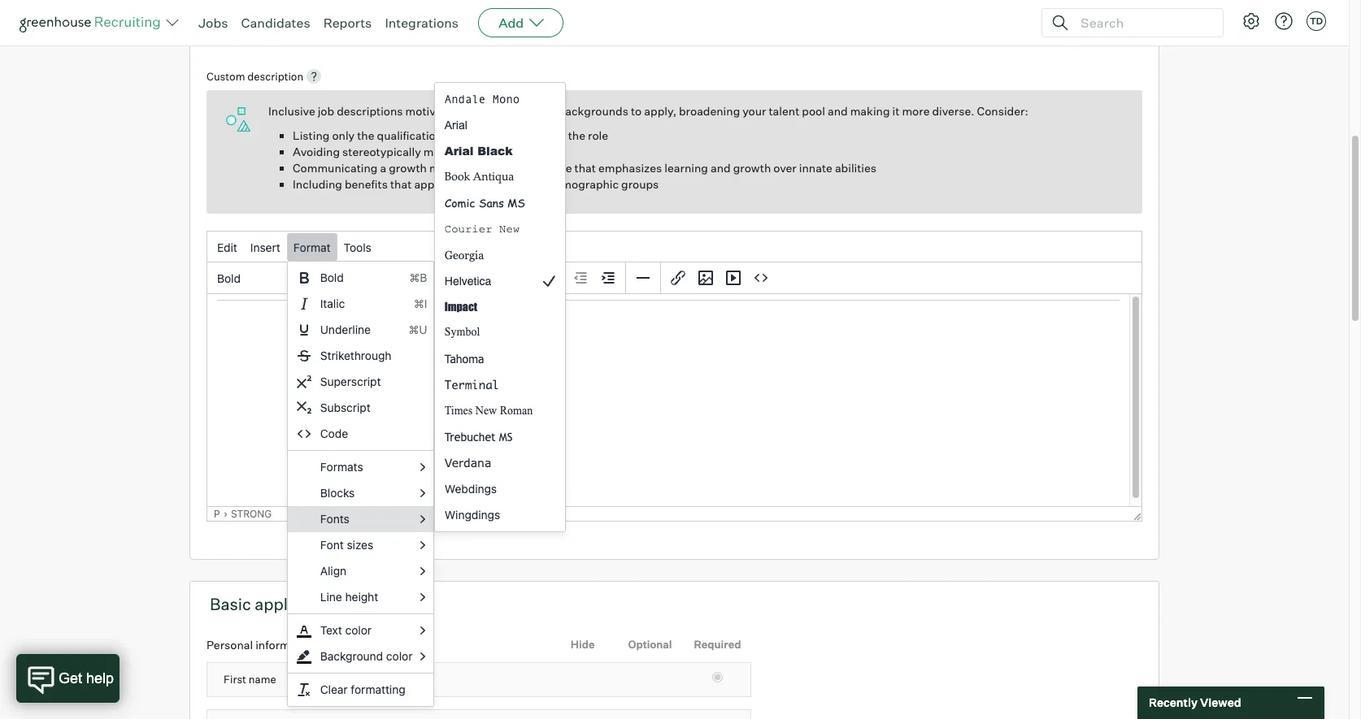 Task type: describe. For each thing, give the bounding box(es) containing it.
new for times
[[476, 405, 497, 417]]

strikethrough
[[320, 349, 392, 363]]

0 vertical spatial language
[[481, 145, 530, 159]]

line height menu item
[[288, 585, 434, 611]]

black
[[478, 143, 513, 159]]

first name
[[224, 673, 276, 686]]

1 vertical spatial that
[[575, 161, 596, 175]]

personal
[[207, 639, 253, 653]]

application
[[255, 595, 339, 615]]

required
[[694, 639, 741, 652]]

communicating
[[293, 161, 378, 175]]

color for text color
[[345, 624, 372, 638]]

menu bar containing edit
[[207, 232, 1142, 264]]

2 growth from the left
[[733, 161, 771, 175]]

your
[[743, 104, 767, 118]]

strikethrough menu item
[[288, 343, 434, 369]]

new for courier
[[499, 223, 520, 236]]

custom description
[[207, 70, 304, 83]]

formats menu item
[[288, 455, 434, 481]]

integrations link
[[385, 15, 459, 31]]

benefits
[[345, 177, 388, 191]]

navigation containing p
[[214, 509, 1128, 521]]

subscript
[[320, 401, 371, 415]]

resize image
[[1134, 513, 1142, 522]]

it
[[893, 104, 900, 118]]

custom
[[207, 70, 245, 83]]

1 vertical spatial ms
[[499, 431, 513, 444]]

clear
[[320, 683, 348, 697]]

from
[[516, 104, 541, 118]]

personal information
[[207, 639, 317, 653]]

wide
[[475, 177, 500, 191]]

clear formatting menu item
[[288, 678, 434, 704]]

font sizes
[[320, 539, 374, 552]]

arial for arial
[[445, 119, 468, 132]]

helvetica
[[445, 275, 492, 288]]

1 toolbar from the left
[[320, 263, 411, 295]]

broadening
[[679, 104, 740, 118]]

1 vertical spatial a
[[466, 177, 472, 191]]

description for custom description
[[248, 70, 304, 83]]

apply,
[[644, 104, 677, 118]]

menu item containing underline
[[288, 317, 434, 343]]

edit button
[[211, 234, 244, 261]]

insert
[[250, 241, 280, 254]]

all
[[544, 104, 556, 118]]

menu item containing italic
[[288, 291, 434, 317]]

tools button
[[337, 234, 378, 261]]

abilities
[[835, 161, 877, 175]]

1 horizontal spatial that
[[451, 129, 472, 143]]

trebuchet
[[445, 431, 496, 444]]

times new roman
[[445, 405, 533, 417]]

background color menu item
[[288, 644, 434, 670]]

of
[[536, 177, 546, 191]]

insert button
[[244, 234, 287, 261]]

post description
[[210, 16, 334, 36]]

code menu item
[[288, 422, 434, 448]]

candidates
[[241, 15, 310, 31]]

format button
[[287, 234, 337, 261]]

reports
[[323, 15, 372, 31]]

fonts
[[320, 513, 350, 526]]

over
[[774, 161, 797, 175]]

strong
[[231, 509, 272, 521]]

courier
[[445, 223, 493, 236]]

listing only the qualifications that are necessary for the role avoiding stereotypically masculine language communicating a growth mindset by using language that emphasizes learning and growth over innate abilities including benefits that appeal to a wide range of demographic groups
[[293, 129, 877, 191]]

tahoma
[[445, 352, 484, 366]]

name
[[249, 673, 276, 686]]

td
[[1310, 15, 1324, 27]]

arial black
[[445, 143, 513, 159]]

are
[[475, 129, 492, 143]]

demographic
[[548, 177, 619, 191]]

code
[[320, 427, 348, 441]]

1 horizontal spatial information
[[343, 595, 431, 615]]

inclusive
[[268, 104, 315, 118]]

2 the from the left
[[568, 129, 586, 143]]

⌘b
[[410, 271, 427, 285]]

emphasizes
[[599, 161, 662, 175]]

add button
[[478, 8, 564, 37]]

font sizes menu item
[[288, 533, 434, 559]]

mindset
[[429, 161, 473, 175]]

to inside the listing only the qualifications that are necessary for the role avoiding stereotypically masculine language communicating a growth mindset by using language that emphasizes learning and growth over innate abilities including benefits that appeal to a wide range of demographic groups
[[453, 177, 464, 191]]

verdana
[[445, 456, 492, 470]]

recently viewed
[[1149, 696, 1242, 710]]

superscript menu item
[[288, 369, 434, 395]]

color for background color
[[386, 650, 413, 664]]

integrations
[[385, 15, 459, 31]]

jobs link
[[198, 15, 228, 31]]

book
[[445, 171, 470, 184]]

configure image
[[1242, 11, 1262, 31]]

for
[[551, 129, 566, 143]]

times
[[445, 405, 473, 417]]

impact
[[445, 300, 478, 314]]

3 toolbar from the left
[[564, 263, 626, 295]]

backgrounds
[[558, 104, 629, 118]]

basic application information
[[210, 595, 431, 615]]

⌘u
[[409, 323, 427, 337]]

tools
[[344, 241, 372, 254]]

greenhouse recruiting image
[[20, 13, 166, 33]]

first
[[224, 673, 246, 686]]

bold inside dropdown button
[[217, 271, 241, 285]]

including
[[293, 177, 342, 191]]

andale
[[445, 93, 486, 106]]

more
[[902, 104, 930, 118]]



Task type: vqa. For each thing, say whether or not it's contained in the screenshot.
your
yes



Task type: locate. For each thing, give the bounding box(es) containing it.
0 horizontal spatial new
[[476, 405, 497, 417]]

2 horizontal spatial that
[[575, 161, 596, 175]]

bold button
[[211, 265, 316, 292]]

1 growth from the left
[[389, 161, 427, 175]]

menu item down tools
[[288, 265, 434, 291]]

menu item up underline
[[288, 291, 434, 317]]

the right for at the top left of the page
[[568, 129, 586, 143]]

growth up the appeal
[[389, 161, 427, 175]]

new
[[499, 223, 520, 236], [476, 405, 497, 417]]

1 vertical spatial description
[[248, 70, 304, 83]]

mono
[[493, 93, 520, 106]]

text color menu item
[[288, 618, 434, 644]]

roman
[[500, 405, 533, 417]]

0 vertical spatial new
[[499, 223, 520, 236]]

avoiding
[[293, 145, 340, 159]]

menu bar
[[207, 232, 1142, 264]]

1 description from the top
[[248, 16, 334, 36]]

optional
[[628, 639, 672, 652]]

add
[[499, 15, 524, 31]]

0 horizontal spatial bold
[[217, 271, 241, 285]]

1 horizontal spatial growth
[[733, 161, 771, 175]]

diverse.
[[933, 104, 975, 118]]

0 vertical spatial color
[[345, 624, 372, 638]]

2 toolbar from the left
[[411, 263, 501, 295]]

1 horizontal spatial to
[[631, 104, 642, 118]]

line height
[[320, 591, 378, 605]]

only
[[332, 129, 355, 143]]

that up demographic
[[575, 161, 596, 175]]

0 vertical spatial arial
[[445, 119, 468, 132]]

italic
[[320, 297, 345, 311]]

candidates link
[[241, 15, 310, 31]]

height
[[345, 591, 378, 605]]

menu item containing bold
[[288, 265, 434, 291]]

font
[[320, 539, 344, 552]]

georgia
[[445, 249, 484, 262]]

description
[[248, 16, 334, 36], [248, 70, 304, 83]]

0 horizontal spatial to
[[453, 177, 464, 191]]

and right learning
[[711, 161, 731, 175]]

0 vertical spatial description
[[248, 16, 334, 36]]

basic
[[210, 595, 251, 615]]

menu item
[[288, 265, 434, 291], [288, 291, 434, 317], [288, 317, 434, 343]]

helvetica checkbox item
[[435, 269, 565, 295]]

⌘i
[[414, 297, 427, 311]]

1 horizontal spatial bold
[[320, 271, 344, 285]]

information up the name
[[256, 639, 317, 653]]

pool
[[802, 104, 826, 118]]

1 vertical spatial information
[[256, 639, 317, 653]]

navigation
[[214, 509, 1128, 521]]

book antiqua
[[445, 171, 514, 184]]

1 menu item from the top
[[288, 265, 434, 291]]

1 the from the left
[[357, 129, 375, 143]]

text color
[[320, 624, 372, 638]]

td button
[[1304, 8, 1330, 34]]

information
[[343, 595, 431, 615], [256, 639, 317, 653]]

groups
[[622, 177, 659, 191]]

2 description from the top
[[248, 70, 304, 83]]

range
[[502, 177, 533, 191]]

strong button
[[231, 509, 272, 521]]

qualifications
[[377, 129, 448, 143]]

superscript
[[320, 375, 381, 389]]

job
[[318, 104, 334, 118]]

inclusive job descriptions motivate candidates from all backgrounds to apply, broadening your talent pool and making it more diverse. consider:
[[268, 104, 1029, 118]]

format
[[293, 241, 331, 254]]

background
[[320, 650, 383, 664]]

align
[[320, 565, 347, 578]]

menu
[[287, 261, 435, 708]]

by
[[475, 161, 489, 175]]

language
[[481, 145, 530, 159], [523, 161, 572, 175]]

td button
[[1307, 11, 1327, 31]]

innate
[[799, 161, 833, 175]]

Search text field
[[1077, 11, 1209, 35]]

formats
[[320, 461, 363, 474]]

arial up "masculine"
[[445, 119, 468, 132]]

arial
[[445, 119, 468, 132], [445, 143, 474, 159]]

bold up italic
[[320, 271, 344, 285]]

underline
[[320, 323, 371, 337]]

bold inside menu item
[[320, 271, 344, 285]]

0 horizontal spatial growth
[[389, 161, 427, 175]]

descriptions
[[337, 104, 403, 118]]

information up text color menu item
[[343, 595, 431, 615]]

candidates
[[455, 104, 514, 118]]

0 horizontal spatial that
[[390, 177, 412, 191]]

1 horizontal spatial and
[[828, 104, 848, 118]]

arial up 'mindset'
[[445, 143, 474, 159]]

language up using
[[481, 145, 530, 159]]

bold down "edit"
[[217, 271, 241, 285]]

None radio
[[713, 672, 723, 683]]

to left apply,
[[631, 104, 642, 118]]

formatting
[[351, 683, 406, 697]]

that left the appeal
[[390, 177, 412, 191]]

fonts menu item
[[288, 507, 434, 533]]

new up trebuchet ms
[[476, 405, 497, 417]]

2 menu item from the top
[[288, 291, 434, 317]]

clear formatting
[[320, 683, 406, 697]]

1 horizontal spatial color
[[386, 650, 413, 664]]

and
[[828, 104, 848, 118], [711, 161, 731, 175]]

ms down range
[[508, 195, 525, 211]]

that up "masculine"
[[451, 129, 472, 143]]

2 bold from the left
[[217, 271, 241, 285]]

1 vertical spatial language
[[523, 161, 572, 175]]

and inside the listing only the qualifications that are necessary for the role avoiding stereotypically masculine language communicating a growth mindset by using language that emphasizes learning and growth over innate abilities including benefits that appeal to a wide range of demographic groups
[[711, 161, 731, 175]]

align menu item
[[288, 559, 434, 585]]

blocks menu item
[[288, 481, 434, 507]]

growth left over
[[733, 161, 771, 175]]

arial for arial black
[[445, 143, 474, 159]]

menu item up strikethrough
[[288, 317, 434, 343]]

webdings
[[445, 483, 497, 496]]

bold group
[[207, 262, 1142, 295]]

comic
[[445, 195, 475, 211]]

menu containing bold
[[287, 261, 435, 708]]

4 toolbar from the left
[[661, 263, 778, 295]]

line
[[320, 591, 342, 605]]

terminal
[[445, 378, 499, 393]]

0 vertical spatial a
[[380, 161, 387, 175]]

sans
[[479, 195, 504, 211]]

a left wide
[[466, 177, 472, 191]]

appeal
[[414, 177, 450, 191]]

to down 'mindset'
[[453, 177, 464, 191]]

talent
[[769, 104, 800, 118]]

a down stereotypically on the left top
[[380, 161, 387, 175]]

hide
[[571, 639, 595, 652]]

and right pool at the top
[[828, 104, 848, 118]]

blocks
[[320, 487, 355, 500]]

0 horizontal spatial the
[[357, 129, 375, 143]]

viewed
[[1201, 696, 1242, 710]]

1 vertical spatial new
[[476, 405, 497, 417]]

stereotypically
[[342, 145, 421, 159]]

0 horizontal spatial color
[[345, 624, 372, 638]]

reports link
[[323, 15, 372, 31]]

wingdings
[[445, 509, 500, 522]]

1 horizontal spatial the
[[568, 129, 586, 143]]

1 horizontal spatial a
[[466, 177, 472, 191]]

ms down the "roman"
[[499, 431, 513, 444]]

0 vertical spatial and
[[828, 104, 848, 118]]

1 vertical spatial arial
[[445, 143, 474, 159]]

subscript menu item
[[288, 395, 434, 422]]

the right only
[[357, 129, 375, 143]]

masculine
[[424, 145, 478, 159]]

0 vertical spatial that
[[451, 129, 472, 143]]

sizes
[[347, 539, 374, 552]]

1 vertical spatial color
[[386, 650, 413, 664]]

0 horizontal spatial information
[[256, 639, 317, 653]]

0 vertical spatial to
[[631, 104, 642, 118]]

3 menu item from the top
[[288, 317, 434, 343]]

comic sans ms
[[445, 195, 525, 211]]

jobs
[[198, 15, 228, 31]]

0 vertical spatial ms
[[508, 195, 525, 211]]

1 bold from the left
[[320, 271, 344, 285]]

motivate
[[406, 104, 453, 118]]

andale mono
[[445, 93, 520, 106]]

1 vertical spatial to
[[453, 177, 464, 191]]

color up formatting
[[386, 650, 413, 664]]

0 vertical spatial information
[[343, 595, 431, 615]]

color
[[345, 624, 372, 638], [386, 650, 413, 664]]

toolbar
[[320, 263, 411, 295], [411, 263, 501, 295], [564, 263, 626, 295], [661, 263, 778, 295]]

new down sans
[[499, 223, 520, 236]]

1 horizontal spatial new
[[499, 223, 520, 236]]

post
[[210, 16, 244, 36]]

1 arial from the top
[[445, 119, 468, 132]]

0 horizontal spatial a
[[380, 161, 387, 175]]

2 vertical spatial that
[[390, 177, 412, 191]]

2 arial from the top
[[445, 143, 474, 159]]

listing
[[293, 129, 330, 143]]

1 vertical spatial and
[[711, 161, 731, 175]]

0 horizontal spatial and
[[711, 161, 731, 175]]

›
[[223, 509, 228, 521]]

language up 'of'
[[523, 161, 572, 175]]

making
[[851, 104, 890, 118]]

description for post description
[[248, 16, 334, 36]]

to
[[631, 104, 642, 118], [453, 177, 464, 191]]

color up background color menu item
[[345, 624, 372, 638]]



